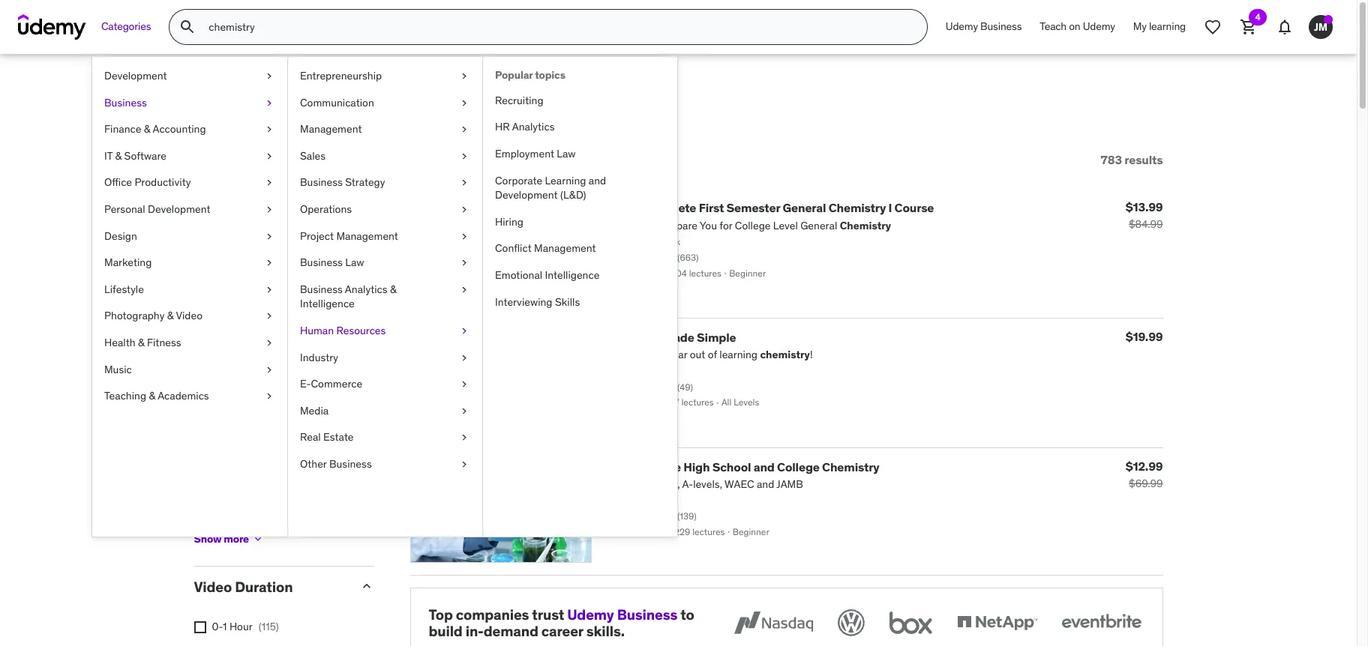 Task type: vqa. For each thing, say whether or not it's contained in the screenshot.
All's courses
no



Task type: locate. For each thing, give the bounding box(es) containing it.
intelligence up skills
[[545, 269, 600, 282]]

1 small image from the top
[[359, 381, 374, 396]]

1 horizontal spatial and
[[754, 460, 775, 475]]

1 horizontal spatial udemy business link
[[937, 9, 1031, 45]]

xsmall image inside communication link
[[459, 96, 471, 110]]

top companies trust udemy business
[[429, 606, 678, 624]]

estate
[[323, 431, 354, 444]]

it
[[104, 149, 113, 163]]

small image
[[359, 381, 374, 396], [359, 580, 374, 595]]

business down estate
[[329, 458, 372, 471]]

nasdaq image
[[731, 607, 817, 640]]

more
[[224, 533, 249, 546]]

& right "finance" on the top
[[144, 122, 150, 136]]

1 horizontal spatial results
[[1125, 152, 1164, 167]]

3.0
[[268, 335, 283, 349]]

udemy image
[[18, 14, 86, 40]]

1 horizontal spatial 783
[[1101, 152, 1123, 167]]

up left (571)
[[294, 335, 306, 349]]

chemistry right college
[[823, 460, 880, 475]]

1 horizontal spatial intelligence
[[545, 269, 600, 282]]

& down business law link
[[390, 283, 397, 296]]

xsmall image inside project management link
[[459, 229, 471, 244]]

0-1 hour (115)
[[212, 621, 279, 634]]

teaching & academics
[[104, 390, 209, 403]]

analytics
[[512, 120, 555, 134], [345, 283, 388, 296]]

results inside status
[[1125, 152, 1164, 167]]

783 results status
[[1101, 152, 1164, 167]]

jm
[[1315, 20, 1328, 33]]

xsmall image inside sales link
[[459, 149, 471, 164]]

0 vertical spatial law
[[557, 147, 576, 161]]

xsmall image inside business link
[[263, 96, 275, 110]]

(l&d)
[[561, 188, 587, 202]]

4
[[1256, 11, 1261, 23]]

0 horizontal spatial law
[[345, 256, 364, 270]]

0 horizontal spatial and
[[589, 174, 606, 187]]

photography
[[104, 309, 165, 323]]

1 vertical spatial small image
[[359, 580, 374, 595]]

chemistry left made
[[604, 330, 661, 345]]

the complete high school and college chemistry
[[604, 460, 880, 475]]

results left for
[[242, 89, 320, 119]]

small image for video duration
[[359, 580, 374, 595]]

emotional
[[495, 269, 543, 282]]

teaching
[[104, 390, 146, 403]]

xsmall image inside the finance & accounting link
[[263, 122, 275, 137]]

video up 0-
[[194, 579, 232, 597]]

k's
[[622, 201, 640, 216]]

productivity
[[135, 176, 191, 189]]

xsmall image
[[459, 69, 471, 84], [263, 96, 275, 110], [459, 96, 471, 110], [459, 149, 471, 164], [263, 176, 275, 191], [459, 229, 471, 244], [263, 256, 275, 271], [459, 256, 471, 271], [459, 283, 471, 297], [263, 309, 275, 324], [459, 324, 471, 339], [263, 363, 275, 378], [459, 378, 471, 392], [263, 390, 275, 404], [194, 424, 206, 436], [194, 477, 206, 489]]

human resources link
[[288, 318, 483, 345]]

xsmall image inside health & fitness link
[[263, 336, 275, 351]]

xsmall image inside development link
[[263, 69, 275, 84]]

management inside "human resources" element
[[534, 242, 596, 255]]

course
[[895, 201, 935, 216]]

development inside corporate learning and development (l&d)
[[495, 188, 558, 202]]

$12.99 $69.99
[[1126, 459, 1164, 490]]

and up dr.
[[589, 174, 606, 187]]

0 horizontal spatial intelligence
[[300, 297, 355, 311]]

business up the (541)
[[300, 283, 343, 296]]

xsmall image inside photography & video link
[[263, 309, 275, 324]]

$13.99
[[1126, 200, 1164, 215]]

show more
[[194, 533, 249, 546]]

0 vertical spatial video
[[176, 309, 203, 323]]

0 vertical spatial and
[[589, 174, 606, 187]]

xsmall image for e-commerce
[[459, 378, 471, 392]]

& for photography & video
[[167, 309, 174, 323]]

development down corporate
[[495, 188, 558, 202]]

0 horizontal spatial udemy business link
[[568, 606, 678, 624]]

strategy
[[345, 176, 385, 189]]

law down project management
[[345, 256, 364, 270]]

volkswagen image
[[835, 607, 868, 640]]

results
[[242, 89, 320, 119], [1125, 152, 1164, 167]]

xsmall image for media
[[459, 404, 471, 419]]

video down lifestyle link at the left of page
[[176, 309, 203, 323]]

xsmall image inside "human resources" "link"
[[459, 324, 471, 339]]

chemistry left i
[[829, 201, 886, 216]]

media
[[300, 404, 329, 418]]

interviewing skills
[[495, 295, 580, 309]]

xsmall image for marketing
[[263, 256, 275, 271]]

Search for anything text field
[[206, 14, 909, 40]]

1 vertical spatial intelligence
[[300, 297, 355, 311]]

& for 3.0 & up (571)
[[285, 335, 292, 349]]

results up $13.99
[[1125, 152, 1164, 167]]

2 vertical spatial chemistry
[[823, 460, 880, 475]]

xsmall image inside design link
[[263, 229, 275, 244]]

& inside "link"
[[115, 149, 122, 163]]

general
[[783, 201, 826, 216]]

3.5 & up (541)
[[268, 309, 334, 322]]

semester
[[727, 201, 781, 216]]

xsmall image inside media link
[[459, 404, 471, 419]]

analytics inside business analytics & intelligence
[[345, 283, 388, 296]]

4.5 & up (272)
[[268, 255, 336, 269]]

business up operations
[[300, 176, 343, 189]]

xsmall image inside operations link
[[459, 203, 471, 217]]

results for 783 results
[[1125, 152, 1164, 167]]

& right 3.0
[[285, 335, 292, 349]]

and right the school
[[754, 460, 775, 475]]

intelligence
[[545, 269, 600, 282], [300, 297, 355, 311]]

i
[[889, 201, 892, 216]]

783
[[194, 89, 237, 119], [1101, 152, 1123, 167]]

ratings
[[194, 213, 245, 231]]

music link
[[92, 357, 287, 384]]

0 horizontal spatial results
[[242, 89, 320, 119]]

design link
[[92, 223, 287, 250]]

& up fitness
[[167, 309, 174, 323]]

xsmall image inside e-commerce link
[[459, 378, 471, 392]]

development down office productivity link
[[148, 203, 211, 216]]

recruiting link
[[483, 88, 678, 114]]

e-commerce
[[300, 378, 363, 391]]

categories
[[101, 20, 151, 33]]

& right it at the top left
[[115, 149, 122, 163]]

entrepreneurship link
[[288, 63, 483, 90]]

1 vertical spatial analytics
[[345, 283, 388, 296]]

management down operations link
[[337, 229, 398, 243]]

industry
[[300, 351, 338, 364]]

up left (272)
[[294, 255, 306, 269]]

0 vertical spatial small image
[[359, 381, 374, 396]]

xsmall image inside personal development link
[[263, 203, 275, 217]]

0 vertical spatial results
[[242, 89, 320, 119]]

& for 4.0 & up (464)
[[285, 282, 292, 296]]

finance & accounting
[[104, 122, 206, 136]]

xsmall image for management
[[459, 122, 471, 137]]

xsmall image inside marketing link
[[263, 256, 275, 271]]

0 horizontal spatial analytics
[[345, 283, 388, 296]]

0 vertical spatial udemy business link
[[937, 9, 1031, 45]]

law
[[557, 147, 576, 161], [345, 256, 364, 270]]

xsmall image for communication
[[459, 96, 471, 110]]

management for conflict
[[534, 242, 596, 255]]

up for 4.0 & up
[[294, 282, 306, 296]]

fitness
[[147, 336, 181, 350]]

(571)
[[312, 335, 334, 349]]

notifications image
[[1276, 18, 1295, 36]]

language button
[[194, 380, 347, 398]]

development down categories dropdown button
[[104, 69, 167, 83]]

management down "hiring" link
[[534, 242, 596, 255]]

xsmall image for show more
[[252, 534, 264, 546]]

college
[[778, 460, 820, 475]]

2 small image from the top
[[359, 580, 374, 595]]

783 inside the '783 results' status
[[1101, 152, 1123, 167]]

& for finance & accounting
[[144, 122, 150, 136]]

783 for 783 results
[[1101, 152, 1123, 167]]

up left the (541)
[[294, 309, 306, 322]]

xsmall image
[[263, 69, 275, 84], [263, 122, 275, 137], [459, 122, 471, 137], [263, 149, 275, 164], [459, 176, 471, 191], [263, 203, 275, 217], [459, 203, 471, 217], [263, 229, 275, 244], [263, 283, 275, 297], [263, 336, 275, 351], [459, 351, 471, 366], [459, 404, 471, 419], [459, 431, 471, 446], [194, 450, 206, 462], [459, 458, 471, 472], [194, 504, 206, 516], [252, 534, 264, 546], [194, 622, 206, 634]]

demand
[[484, 623, 539, 641]]

hr analytics link
[[483, 114, 678, 141]]

xsmall image inside business analytics & intelligence link
[[459, 283, 471, 297]]

my learning
[[1134, 20, 1186, 33]]

1 horizontal spatial law
[[557, 147, 576, 161]]

simple
[[697, 330, 737, 345]]

xsmall image inside it & software "link"
[[263, 149, 275, 164]]

xsmall image for lifestyle
[[263, 283, 275, 297]]

operations
[[300, 203, 352, 216]]

0 horizontal spatial 783
[[194, 89, 237, 119]]

783 results for "chemistry"
[[194, 89, 499, 119]]

business inside business analytics & intelligence
[[300, 283, 343, 296]]

& right 4.5
[[285, 255, 291, 269]]

personal development link
[[92, 197, 287, 223]]

udemy business link left teach
[[937, 9, 1031, 45]]

finance
[[104, 122, 141, 136]]

wishlist image
[[1204, 18, 1222, 36]]

video duration
[[194, 579, 293, 597]]

analytics inside "human resources" element
[[512, 120, 555, 134]]

0 vertical spatial chemistry
[[829, 201, 886, 216]]

personal
[[104, 203, 145, 216]]

1 vertical spatial law
[[345, 256, 364, 270]]

business law
[[300, 256, 364, 270]]

xsmall image inside industry link
[[459, 351, 471, 366]]

intelligence inside "human resources" element
[[545, 269, 600, 282]]

hr analytics
[[495, 120, 555, 134]]

business left teach
[[981, 20, 1022, 33]]

software
[[124, 149, 167, 163]]

& right 3.5
[[285, 309, 291, 322]]

show
[[194, 533, 222, 546]]

business left to
[[617, 606, 678, 624]]

complete right k's
[[642, 201, 697, 216]]

0 vertical spatial intelligence
[[545, 269, 600, 282]]

complete
[[642, 201, 697, 216], [627, 460, 681, 475]]

law inside "human resources" element
[[557, 147, 576, 161]]

xsmall image inside "business strategy" 'link'
[[459, 176, 471, 191]]

intelligence inside business analytics & intelligence
[[300, 297, 355, 311]]

teach
[[1040, 20, 1067, 33]]

& right health
[[138, 336, 144, 350]]

business up (464)
[[300, 256, 343, 270]]

& right "4.0"
[[285, 282, 292, 296]]

business up "finance" on the top
[[104, 96, 147, 109]]

xsmall image inside real estate link
[[459, 431, 471, 446]]

0 vertical spatial 783
[[194, 89, 237, 119]]

xsmall image inside 'music' link
[[263, 363, 275, 378]]

analytics up employment law
[[512, 120, 555, 134]]

xsmall image for other business
[[459, 458, 471, 472]]

up left (464)
[[294, 282, 306, 296]]

up
[[294, 255, 306, 269], [294, 282, 306, 296], [294, 309, 306, 322], [294, 335, 306, 349]]

top
[[429, 606, 453, 624]]

sales
[[300, 149, 326, 163]]

& for health & fitness
[[138, 336, 144, 350]]

1 vertical spatial chemistry
[[604, 330, 661, 345]]

analytics down business law link
[[345, 283, 388, 296]]

companies
[[456, 606, 529, 624]]

1 vertical spatial results
[[1125, 152, 1164, 167]]

xsmall image for sales
[[459, 149, 471, 164]]

law up learning
[[557, 147, 576, 161]]

783 for 783 results for "chemistry"
[[194, 89, 237, 119]]

other business
[[300, 458, 372, 471]]

783 results
[[1101, 152, 1164, 167]]

0-
[[212, 621, 223, 634]]

1 vertical spatial udemy business link
[[568, 606, 678, 624]]

1 horizontal spatial analytics
[[512, 120, 555, 134]]

xsmall image inside office productivity link
[[263, 176, 275, 191]]

xsmall image for real estate
[[459, 431, 471, 446]]

xsmall image inside business law link
[[459, 256, 471, 271]]

xsmall image inside management link
[[459, 122, 471, 137]]

marketing
[[104, 256, 152, 270]]

xsmall image for it & software
[[263, 149, 275, 164]]

xsmall image for business strategy
[[459, 176, 471, 191]]

complete right the
[[627, 460, 681, 475]]

xsmall image inside teaching & academics link
[[263, 390, 275, 404]]

intelligence down (464)
[[300, 297, 355, 311]]

xsmall image for project management
[[459, 229, 471, 244]]

career
[[542, 623, 584, 641]]

xsmall image inside lifestyle link
[[263, 283, 275, 297]]

0 vertical spatial analytics
[[512, 120, 555, 134]]

& right teaching on the bottom left
[[149, 390, 155, 403]]

xsmall image inside the other business link
[[459, 458, 471, 472]]

1 vertical spatial 783
[[1101, 152, 1123, 167]]

xsmall image inside show more button
[[252, 534, 264, 546]]

netapp image
[[954, 607, 1040, 640]]

chemistry
[[829, 201, 886, 216], [604, 330, 661, 345], [823, 460, 880, 475]]

udemy business link left to
[[568, 606, 678, 624]]

human resources element
[[483, 57, 678, 537]]

operations link
[[288, 197, 483, 223]]

1 vertical spatial complete
[[627, 460, 681, 475]]

management down for
[[300, 122, 362, 136]]

xsmall image inside entrepreneurship link
[[459, 69, 471, 84]]

popular topics
[[495, 68, 566, 82]]

(541)
[[312, 309, 334, 322]]



Task type: describe. For each thing, give the bounding box(es) containing it.
ratings button
[[194, 213, 347, 231]]

box image
[[886, 607, 936, 640]]

music
[[104, 363, 132, 376]]

resources
[[337, 324, 386, 338]]

xsmall image for finance & accounting
[[263, 122, 275, 137]]

project management link
[[288, 223, 483, 250]]

"chemistry"
[[362, 89, 499, 119]]

office productivity
[[104, 176, 191, 189]]

(115)
[[259, 621, 279, 634]]

video inside photography & video link
[[176, 309, 203, 323]]

xsmall image for industry
[[459, 351, 471, 366]]

2 horizontal spatial udemy
[[1083, 20, 1116, 33]]

health
[[104, 336, 135, 350]]

to build in-demand career skills.
[[429, 606, 695, 641]]

xsmall image for entrepreneurship
[[459, 69, 471, 84]]

topics
[[535, 68, 566, 82]]

xsmall image for music
[[263, 363, 275, 378]]

real
[[300, 431, 321, 444]]

popular
[[495, 68, 533, 82]]

lifestyle link
[[92, 277, 287, 303]]

shopping cart with 4 items image
[[1240, 18, 1258, 36]]

recruiting
[[495, 94, 544, 107]]

dr. k's complete first semester general chemistry i course
[[604, 201, 935, 216]]

up for 4.5 & up
[[294, 255, 306, 269]]

results for 783 results for "chemistry"
[[242, 89, 320, 119]]

real estate
[[300, 431, 354, 444]]

0 horizontal spatial udemy
[[568, 606, 614, 624]]

it & software
[[104, 149, 167, 163]]

interviewing
[[495, 295, 553, 309]]

business strategy
[[300, 176, 385, 189]]

media link
[[288, 398, 483, 425]]

hour
[[230, 621, 253, 634]]

show more button
[[194, 525, 264, 555]]

submit search image
[[179, 18, 197, 36]]

udemy business
[[946, 20, 1022, 33]]

academics
[[158, 390, 209, 403]]

marketing link
[[92, 250, 287, 277]]

xsmall image for business
[[263, 96, 275, 110]]

health & fitness
[[104, 336, 181, 350]]

photography & video link
[[92, 303, 287, 330]]

4.5
[[268, 255, 282, 269]]

$19.99
[[1126, 329, 1164, 344]]

3.0 & up (571)
[[268, 335, 334, 349]]

chemistry for the complete high school and college chemistry
[[823, 460, 880, 475]]

& inside business analytics & intelligence
[[390, 283, 397, 296]]

0 vertical spatial complete
[[642, 201, 697, 216]]

development link
[[92, 63, 287, 90]]

design
[[104, 229, 137, 243]]

1 vertical spatial video
[[194, 579, 232, 597]]

photography & video
[[104, 309, 203, 323]]

emotional intelligence link
[[483, 263, 678, 289]]

& for teaching & academics
[[149, 390, 155, 403]]

industry link
[[288, 345, 483, 372]]

xsmall image for business analytics & intelligence
[[459, 283, 471, 297]]

xsmall image for design
[[263, 229, 275, 244]]

$69.99
[[1129, 477, 1164, 490]]

xsmall image for development
[[263, 69, 275, 84]]

health & fitness link
[[92, 330, 287, 357]]

dr. k's complete first semester general chemistry i course link
[[604, 201, 935, 216]]

law for business law
[[345, 256, 364, 270]]

on
[[1070, 20, 1081, 33]]

analytics for business
[[345, 283, 388, 296]]

1 vertical spatial and
[[754, 460, 775, 475]]

personal development
[[104, 203, 211, 216]]

trust
[[532, 606, 564, 624]]

1 horizontal spatial udemy
[[946, 20, 979, 33]]

emotional intelligence
[[495, 269, 600, 282]]

xsmall image for personal development
[[263, 203, 275, 217]]

eventbrite image
[[1058, 607, 1145, 640]]

teach on udemy
[[1040, 20, 1116, 33]]

video duration button
[[194, 579, 347, 597]]

categories button
[[92, 9, 160, 45]]

teach on udemy link
[[1031, 9, 1125, 45]]

human resources
[[300, 324, 386, 338]]

business inside 'link'
[[300, 176, 343, 189]]

communication link
[[288, 90, 483, 116]]

my learning link
[[1125, 9, 1195, 45]]

conflict management link
[[483, 236, 678, 263]]

law for employment law
[[557, 147, 576, 161]]

up for 3.0 & up
[[294, 335, 306, 349]]

made
[[664, 330, 695, 345]]

xsmall image for operations
[[459, 203, 471, 217]]

other business link
[[288, 452, 483, 478]]

xsmall image for human resources
[[459, 324, 471, 339]]

build
[[429, 623, 463, 641]]

small image for language
[[359, 381, 374, 396]]

dr.
[[604, 201, 619, 216]]

other
[[300, 458, 327, 471]]

employment
[[495, 147, 555, 161]]

xsmall image for office productivity
[[263, 176, 275, 191]]

for
[[325, 89, 357, 119]]

corporate learning and development (l&d)
[[495, 174, 606, 202]]

office
[[104, 176, 132, 189]]

$13.99 $84.99
[[1126, 200, 1164, 231]]

xsmall image for business law
[[459, 256, 471, 271]]

chemistry for dr. k's complete first semester general chemistry i course
[[829, 201, 886, 216]]

learning
[[1150, 20, 1186, 33]]

jm link
[[1304, 9, 1340, 45]]

xsmall image for photography & video
[[263, 309, 275, 324]]

and inside corporate learning and development (l&d)
[[589, 174, 606, 187]]

xsmall image for health & fitness
[[263, 336, 275, 351]]

xsmall image for teaching & academics
[[263, 390, 275, 404]]

& for it & software
[[115, 149, 122, 163]]

business analytics & intelligence link
[[288, 277, 483, 318]]

analytics for hr
[[512, 120, 555, 134]]

business analytics & intelligence
[[300, 283, 397, 311]]

(464)
[[312, 282, 336, 296]]

hiring
[[495, 215, 524, 229]]

human
[[300, 324, 334, 338]]

management for project
[[337, 229, 398, 243]]

português
[[212, 529, 261, 542]]

the
[[604, 460, 624, 475]]

you have alerts image
[[1325, 15, 1334, 24]]

high
[[684, 460, 710, 475]]

learning
[[545, 174, 586, 187]]

business law link
[[288, 250, 483, 277]]

& for 4.5 & up (272)
[[285, 255, 291, 269]]

up for 3.5 & up
[[294, 309, 306, 322]]

skills.
[[587, 623, 625, 641]]

entrepreneurship
[[300, 69, 382, 83]]

$84.99
[[1129, 218, 1164, 231]]

lifestyle
[[104, 283, 144, 296]]

e-
[[300, 378, 311, 391]]

& for 3.5 & up (541)
[[285, 309, 291, 322]]

hiring link
[[483, 209, 678, 236]]



